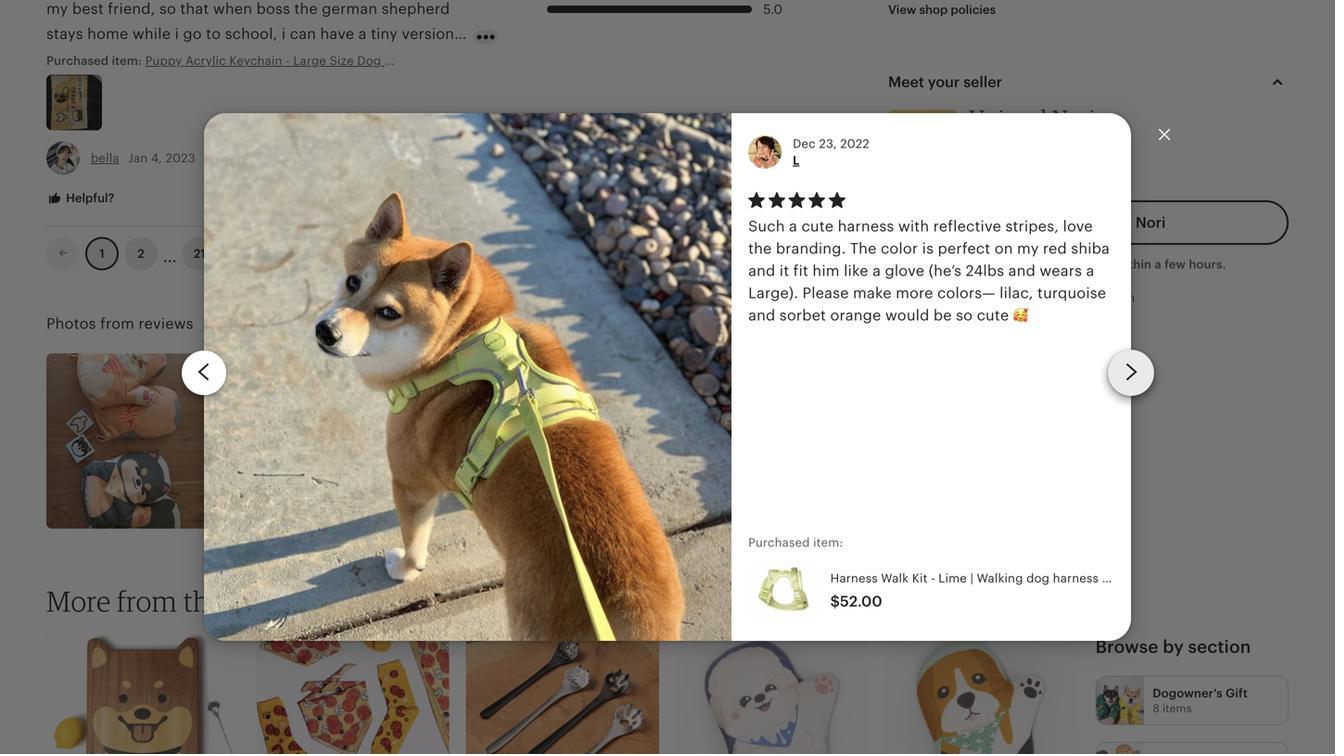 Task type: locate. For each thing, give the bounding box(es) containing it.
1 horizontal spatial purchased item:
[[749, 536, 844, 550]]

1 vertical spatial harness
[[1053, 571, 1099, 585]]

4,
[[151, 151, 162, 165]]

with
[[899, 218, 930, 235], [1050, 291, 1075, 305]]

studio,
[[948, 308, 989, 322]]

section
[[1189, 637, 1252, 657]]

1 vertical spatial purchased
[[749, 536, 810, 550]]

0 vertical spatial harness
[[838, 218, 895, 235]]

from right help
[[1108, 291, 1136, 305]]

1 | from the left
[[971, 571, 974, 585]]

| right "lime"
[[971, 571, 974, 585]]

with for china
[[1050, 291, 1075, 305]]

gift
[[1226, 687, 1248, 700]]

set
[[1102, 571, 1120, 585]]

harness up the
[[838, 218, 895, 235]]

pizza bandana & socks matching set - matching dog and owner, dog lover's gift, pizza dog bandana, socks set image
[[256, 634, 450, 754]]

1 horizontal spatial this
[[996, 291, 1017, 305]]

browse
[[1096, 637, 1159, 657]]

0 horizontal spatial with
[[899, 218, 930, 235]]

1 vertical spatial cute
[[977, 307, 1010, 324]]

1
[[99, 247, 105, 261]]

0 horizontal spatial item:
[[112, 54, 142, 68]]

0 horizontal spatial |
[[971, 571, 974, 585]]

is
[[923, 240, 934, 257]]

a
[[789, 218, 798, 235], [1155, 257, 1162, 271], [873, 263, 881, 279], [1087, 263, 1095, 279]]

this
[[951, 257, 975, 271]]

on
[[995, 240, 1013, 257]]

|
[[971, 571, 974, 585], [1124, 571, 1127, 585]]

purchased up the view details of this review photo by bella
[[46, 54, 109, 68]]

uni
[[969, 105, 1005, 132]]

0 horizontal spatial purchased
[[46, 54, 109, 68]]

0 vertical spatial cute
[[802, 218, 834, 235]]

| right set
[[1124, 571, 1127, 585]]

stripes,
[[1006, 218, 1059, 235]]

0 vertical spatial with
[[899, 218, 930, 235]]

this seller usually responds within a few hours.
[[951, 257, 1227, 271]]

make
[[853, 285, 892, 302]]

red
[[1043, 240, 1068, 257]]

0 vertical spatial purchased item:
[[46, 54, 145, 68]]

browse by section
[[1096, 637, 1252, 657]]

brand
[[1186, 571, 1220, 585]]

guangdong,
[[993, 308, 1066, 322]]

and
[[1010, 105, 1047, 132], [749, 263, 776, 279], [1009, 263, 1036, 279], [749, 307, 776, 324]]

reviews
[[139, 315, 194, 332]]

usually
[[1014, 257, 1055, 271]]

2
[[137, 247, 144, 261]]

this for from
[[183, 584, 230, 618]]

cute up the branding.
[[802, 218, 834, 235]]

2022
[[841, 137, 870, 151]]

1 vertical spatial with
[[1050, 291, 1075, 305]]

from
[[1108, 291, 1136, 305], [100, 315, 135, 332], [117, 584, 177, 618]]

a right like
[[873, 263, 881, 279]]

fit
[[794, 263, 809, 279]]

with inside such a cute harness with reflective stripes, love the branding. the color is perfect on my red shiba and it fit him like a glove (he's 24lbs and wears a large). please make more colors—  lilac, turquoise and sorbet orange would be so cute 🥰
[[899, 218, 930, 235]]

turquoise
[[1038, 285, 1107, 302]]

1 vertical spatial item:
[[814, 536, 844, 550]]

purchased up "harness walk kit - lime | walking dog harness set | designer brand" image
[[749, 536, 810, 550]]

from inside the uniandnori made this item with help from a jewelry studio, guangdong, china
[[1108, 291, 1136, 305]]

1 horizontal spatial harness
[[1053, 571, 1099, 585]]

1 horizontal spatial purchased
[[749, 536, 810, 550]]

purchased item:
[[46, 54, 145, 68], [749, 536, 844, 550]]

branding.
[[776, 240, 846, 257]]

jan
[[128, 151, 148, 165]]

this left shop
[[183, 584, 230, 618]]

purchased item: up the view details of this review photo by bella
[[46, 54, 145, 68]]

harness left set
[[1053, 571, 1099, 585]]

such
[[749, 218, 785, 235]]

l
[[793, 154, 800, 168]]

from right photos
[[100, 315, 135, 332]]

be
[[934, 307, 952, 324]]

2 vertical spatial from
[[117, 584, 177, 618]]

would
[[886, 307, 930, 324]]

uni and nori
[[969, 105, 1096, 132]]

this inside the uniandnori made this item with help from a jewelry studio, guangdong, china
[[996, 291, 1017, 305]]

dog
[[1027, 571, 1050, 585]]

this up 🥰
[[996, 291, 1017, 305]]

lime
[[939, 571, 967, 585]]

0 vertical spatial purchased
[[46, 54, 109, 68]]

0 horizontal spatial this
[[183, 584, 230, 618]]

52.00
[[840, 593, 883, 610]]

with inside the uniandnori made this item with help from a jewelry studio, guangdong, china
[[1050, 291, 1075, 305]]

l link
[[793, 154, 800, 168]]

by
[[1163, 637, 1184, 657]]

0 horizontal spatial harness
[[838, 218, 895, 235]]

more
[[46, 584, 111, 618]]

23,
[[819, 137, 837, 151]]

this
[[996, 291, 1017, 305], [183, 584, 230, 618]]

0 vertical spatial this
[[996, 291, 1017, 305]]

color
[[881, 240, 919, 257]]

1 vertical spatial from
[[100, 315, 135, 332]]

and down large).
[[749, 307, 776, 324]]

cute down made
[[977, 307, 1010, 324]]

from right the more
[[117, 584, 177, 618]]

purchased
[[46, 54, 109, 68], [749, 536, 810, 550]]

1 horizontal spatial |
[[1124, 571, 1127, 585]]

1 horizontal spatial item:
[[814, 536, 844, 550]]

1 vertical spatial purchased item:
[[749, 536, 844, 550]]

sorbet
[[780, 307, 827, 324]]

0 horizontal spatial purchased item:
[[46, 54, 145, 68]]

purchased item: up "harness walk kit - lime | walking dog harness set | designer brand" image
[[749, 536, 844, 550]]

harness
[[831, 571, 878, 585]]

with up is
[[899, 218, 930, 235]]

made
[[960, 291, 993, 305]]

-
[[931, 571, 936, 585]]

1 vertical spatial this
[[183, 584, 230, 618]]

with for color
[[899, 218, 930, 235]]

2023
[[166, 151, 195, 165]]

from for this
[[117, 584, 177, 618]]

harness inside such a cute harness with reflective stripes, love the branding. the color is perfect on my red shiba and it fit him like a glove (he's 24lbs and wears a large). please make more colors—  lilac, turquoise and sorbet orange would be so cute 🥰
[[838, 218, 895, 235]]

like
[[844, 263, 869, 279]]

photos
[[46, 315, 96, 332]]

the
[[850, 240, 877, 257]]

photos from reviews dialog
[[0, 0, 1336, 754]]

0 vertical spatial from
[[1108, 291, 1136, 305]]

with down wears
[[1050, 291, 1075, 305]]

so
[[956, 307, 973, 324]]

1 horizontal spatial with
[[1050, 291, 1075, 305]]



Task type: describe. For each thing, give the bounding box(es) containing it.
2 | from the left
[[1124, 571, 1127, 585]]

colors—
[[938, 285, 996, 302]]

shiba
[[1072, 240, 1110, 257]]

1 horizontal spatial cute
[[977, 307, 1010, 324]]

(he's
[[929, 263, 962, 279]]

shiboard - shiba inu lover's gift, end grain handmade board, kitchen engraved pet cutting boards, gifts for dog lovers, wood barkuterie, image
[[46, 634, 240, 754]]

harness walk kit - lime | walking dog harness set | designer brand $ 52.00
[[831, 571, 1220, 610]]

harness inside harness walk kit - lime | walking dog harness set | designer brand $ 52.00
[[1053, 571, 1099, 585]]

seller
[[978, 257, 1010, 271]]

24lbs
[[966, 263, 1005, 279]]

few
[[1165, 257, 1186, 271]]

help
[[1079, 291, 1104, 305]]

such a cute harness with reflective stripes, love the branding. the color is perfect on my red shiba and it fit him like a glove (he's 24lbs and wears a large). please make more colors—  lilac, turquoise and sorbet orange would be so cute 🥰
[[749, 218, 1110, 324]]

please
[[803, 285, 849, 302]]

1 link
[[85, 237, 119, 271]]

and down the
[[749, 263, 776, 279]]

my
[[1018, 240, 1039, 257]]

more from this shop
[[46, 584, 297, 618]]

dogowner's gift 8 items
[[1153, 687, 1248, 715]]

a down shiba
[[1087, 263, 1095, 279]]

harness walk kit - lime | walking dog harness set | designer brand image
[[749, 562, 820, 619]]

see more listings in the kitchen section image
[[1097, 743, 1145, 754]]

following
[[344, 594, 400, 608]]

8
[[1153, 702, 1160, 715]]

within
[[1116, 257, 1152, 271]]

items
[[1163, 702, 1192, 715]]

2 link
[[124, 237, 158, 271]]

more
[[896, 285, 934, 302]]

wears
[[1040, 263, 1083, 279]]

perfect
[[938, 240, 991, 257]]

paw spoon | teaspoon | coffee stir stick | puppy lover's gift | doggo tableware | stainless steel utensils | dog parents dog owner image
[[466, 634, 659, 754]]

beagle kitchen mitt - designed for beagle lover's kitchen glove quilted cute dog oven mitt puppy housewarming decor pet owner gift image
[[886, 634, 1079, 754]]

and right uni
[[1010, 105, 1047, 132]]

orange
[[831, 307, 882, 324]]

see more listings in the dogowner's gift section image
[[1097, 677, 1145, 725]]

0 horizontal spatial cute
[[802, 218, 834, 235]]

glove
[[885, 263, 925, 279]]

dec
[[793, 137, 816, 151]]

doggo kitchen mitt - designed for doggy lover's kitchen glove quilted cute dog oven mitt puppy housewarming decor pet owner gift image
[[676, 634, 869, 754]]

him
[[813, 263, 840, 279]]

hours.
[[1189, 257, 1227, 271]]

jewelry
[[900, 308, 944, 322]]

kit
[[912, 571, 928, 585]]

purchased inside photos from reviews dialog
[[749, 536, 810, 550]]

following button
[[308, 584, 414, 618]]

view details of this review photo by bella image
[[46, 75, 102, 130]]

shop
[[236, 584, 297, 618]]

reflective
[[934, 218, 1002, 235]]

🥰
[[1014, 307, 1029, 324]]

jan 4, 2023
[[125, 151, 195, 165]]

21 link
[[182, 237, 217, 271]]

item: inside photos from reviews dialog
[[814, 536, 844, 550]]

responds
[[1058, 257, 1112, 271]]

large).
[[749, 285, 799, 302]]

a
[[889, 308, 897, 322]]

love
[[1063, 218, 1093, 235]]

dec 23, 2022 l
[[793, 137, 870, 168]]

it
[[780, 263, 790, 279]]

china
[[1069, 308, 1104, 322]]

lilac,
[[1000, 285, 1034, 302]]

this for made
[[996, 291, 1017, 305]]

21
[[194, 247, 206, 261]]

…
[[163, 240, 177, 267]]

the
[[749, 240, 772, 257]]

and up lilac,
[[1009, 263, 1036, 279]]

walk
[[881, 571, 909, 585]]

a right such
[[789, 218, 798, 235]]

uniandnori
[[889, 291, 956, 305]]

a left few
[[1155, 257, 1162, 271]]

$
[[831, 593, 840, 610]]

uniandnori made this item with help from a jewelry studio, guangdong, china
[[889, 291, 1136, 322]]

uni and nori image
[[889, 110, 958, 179]]

0 vertical spatial item:
[[112, 54, 142, 68]]

from for reviews
[[100, 315, 135, 332]]

5.0
[[764, 2, 783, 17]]

nori
[[1052, 105, 1096, 132]]

designer
[[1130, 571, 1183, 585]]

walking
[[977, 571, 1024, 585]]

dogowner's
[[1153, 687, 1223, 700]]

purchased item: inside photos from reviews dialog
[[749, 536, 844, 550]]



Task type: vqa. For each thing, say whether or not it's contained in the screenshot.
'items'
yes



